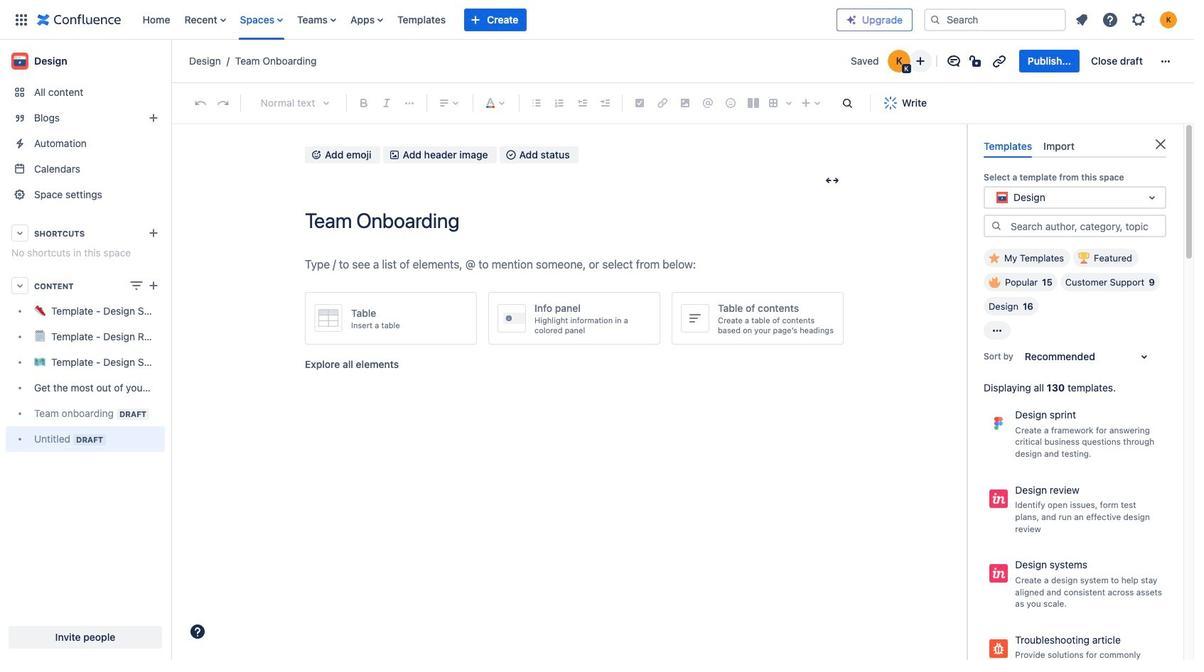 Task type: locate. For each thing, give the bounding box(es) containing it.
banner
[[0, 0, 1194, 40]]

make page full-width image
[[824, 172, 841, 189]]

search image
[[930, 14, 941, 25]]

add emoji image
[[311, 149, 322, 161]]

open image
[[1144, 189, 1161, 206]]

settings icon image
[[1130, 11, 1147, 28]]

global element
[[9, 0, 837, 39]]

confluence image
[[37, 11, 121, 28], [37, 11, 121, 28]]

None text field
[[994, 191, 996, 205]]

list
[[135, 0, 837, 39], [1069, 7, 1186, 32]]

change view image
[[128, 277, 145, 294]]

premium image
[[846, 14, 857, 25]]

appswitcher icon image
[[13, 11, 30, 28]]

close templates and import image
[[1152, 136, 1169, 153]]

help icon image
[[1102, 11, 1119, 28]]

search icon image
[[991, 220, 1002, 232]]

tree
[[6, 299, 165, 452]]

None search field
[[924, 8, 1066, 31]]

insert a table of contents based on your page image
[[681, 304, 709, 332]]

0 horizontal spatial list
[[135, 0, 837, 39]]

no restrictions image
[[968, 53, 985, 70]]

Give this page a title text field
[[305, 209, 845, 233]]

create image
[[145, 277, 162, 294]]

more image
[[1157, 53, 1174, 70]]

tab list
[[978, 134, 1172, 158]]

1 horizontal spatial list
[[1069, 7, 1186, 32]]

group
[[1019, 50, 1152, 73]]

notification icon image
[[1073, 11, 1090, 28]]



Task type: vqa. For each thing, say whether or not it's contained in the screenshot.
first Whiteboard icon from the right
no



Task type: describe. For each thing, give the bounding box(es) containing it.
invite to edit image
[[912, 53, 929, 70]]

space element
[[0, 40, 171, 660]]

insert a table image
[[314, 304, 343, 332]]

image icon image
[[389, 149, 400, 161]]

star design systems image
[[1151, 555, 1168, 572]]

insert an info panel to highlight information in a colored panel image
[[498, 304, 526, 332]]

your profile and preferences image
[[1160, 11, 1177, 28]]

tree inside space element
[[6, 299, 165, 452]]

text formatting group
[[353, 92, 421, 114]]

collapse sidebar image
[[155, 47, 186, 75]]

Search field
[[924, 8, 1066, 31]]

comment icon image
[[945, 53, 962, 70]]

find and replace image
[[839, 95, 856, 112]]

create a blog image
[[145, 109, 162, 127]]

list formating group
[[525, 92, 616, 114]]

Main content area, start typing to enter text. text field
[[305, 255, 845, 275]]

star design sprint image
[[1151, 405, 1168, 422]]

copy link image
[[991, 53, 1008, 70]]

Search author, category, topic field
[[1007, 216, 1165, 236]]

list for appswitcher icon
[[135, 0, 837, 39]]

list for premium image
[[1069, 7, 1186, 32]]

add shortcut image
[[145, 225, 162, 242]]



